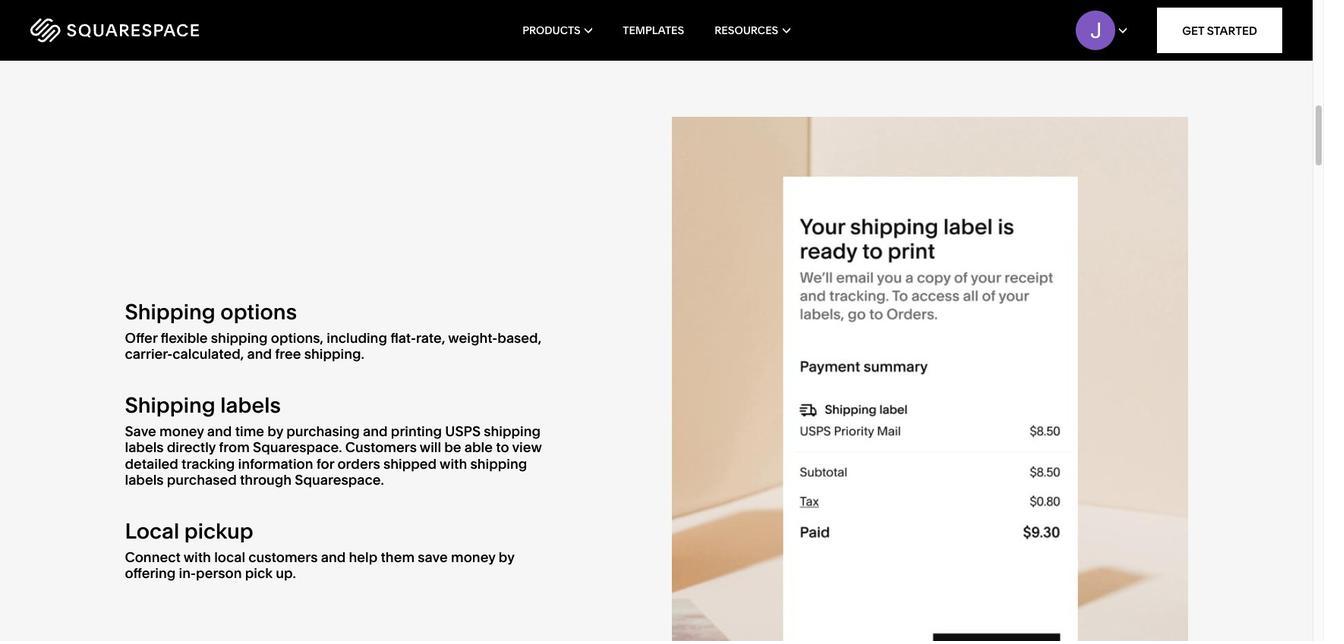 Task type: describe. For each thing, give the bounding box(es) containing it.
squarespace logo link
[[30, 18, 281, 43]]

get started
[[1183, 23, 1258, 38]]

shipping.
[[304, 346, 365, 364]]

squarespace logo image
[[30, 18, 199, 43]]

shipping options offer flexible shipping options, including flat-rate, weight-based, carrier-calculated, and free shipping.
[[125, 300, 542, 364]]

carrier-
[[125, 346, 173, 364]]

pick
[[245, 565, 273, 583]]

print shipping label mobile ui image
[[672, 117, 1189, 642]]

money inside local pickup connect with local customers and help them save money by offering in-person pick up.
[[451, 549, 496, 566]]

products
[[523, 24, 581, 37]]

up.
[[276, 565, 296, 583]]

customers
[[249, 549, 318, 566]]

pickup
[[184, 519, 254, 545]]

get
[[1183, 23, 1205, 38]]

options,
[[271, 330, 324, 347]]

free
[[275, 346, 301, 364]]

calculated,
[[173, 346, 244, 364]]

by inside 'shipping labels save money and time by purchasing and printing usps shipping labels directly from squarespace. customers will be able to view detailed tracking information for orders shipped with shipping labels purchased through squarespace.'
[[268, 423, 283, 440]]

offer
[[125, 330, 158, 347]]

time
[[235, 423, 264, 440]]

templates
[[623, 24, 685, 37]]

shipping inside shipping options offer flexible shipping options, including flat-rate, weight-based, carrier-calculated, and free shipping.
[[211, 330, 268, 347]]

person
[[196, 565, 242, 583]]

started
[[1208, 23, 1258, 38]]

save
[[418, 549, 448, 566]]

shipped
[[384, 456, 437, 473]]

purchasing
[[287, 423, 360, 440]]

able
[[465, 439, 493, 457]]

and inside local pickup connect with local customers and help them save money by offering in-person pick up.
[[321, 549, 346, 566]]

based,
[[498, 330, 542, 347]]

get started link
[[1158, 8, 1283, 53]]

from
[[219, 439, 250, 457]]

1 vertical spatial shipping
[[484, 423, 541, 440]]

options
[[221, 300, 297, 325]]

2 vertical spatial labels
[[125, 472, 164, 490]]

connect
[[125, 549, 181, 566]]

products button
[[523, 0, 593, 61]]

local
[[125, 519, 179, 545]]

information
[[238, 456, 313, 473]]

save
[[125, 423, 156, 440]]

will
[[420, 439, 441, 457]]



Task type: vqa. For each thing, say whether or not it's contained in the screenshot.
wet clay image
no



Task type: locate. For each thing, give the bounding box(es) containing it.
money inside 'shipping labels save money and time by purchasing and printing usps shipping labels directly from squarespace. customers will be able to view detailed tracking information for orders shipped with shipping labels purchased through squarespace.'
[[160, 423, 204, 440]]

them
[[381, 549, 415, 566]]

0 vertical spatial squarespace.
[[253, 439, 342, 457]]

1 horizontal spatial by
[[499, 549, 515, 566]]

0 vertical spatial with
[[440, 456, 467, 473]]

local pickup connect with local customers and help them save money by offering in-person pick up.
[[125, 519, 515, 583]]

detailed
[[125, 456, 178, 473]]

resources
[[715, 24, 779, 37]]

labels down save
[[125, 472, 164, 490]]

view
[[512, 439, 542, 457]]

through
[[240, 472, 292, 490]]

0 vertical spatial money
[[160, 423, 204, 440]]

customers
[[346, 439, 417, 457]]

offering
[[125, 565, 176, 583]]

0 vertical spatial shipping
[[211, 330, 268, 347]]

and inside shipping options offer flexible shipping options, including flat-rate, weight-based, carrier-calculated, and free shipping.
[[247, 346, 272, 364]]

squarespace.
[[253, 439, 342, 457], [295, 472, 384, 490]]

with left "local"
[[184, 549, 211, 566]]

rate,
[[416, 330, 445, 347]]

printing
[[391, 423, 442, 440]]

shipping
[[125, 300, 216, 325], [125, 393, 216, 419]]

flat-
[[391, 330, 416, 347]]

with
[[440, 456, 467, 473], [184, 549, 211, 566]]

squarespace. up through
[[253, 439, 342, 457]]

in-
[[179, 565, 196, 583]]

be
[[445, 439, 462, 457]]

by right "time"
[[268, 423, 283, 440]]

orders
[[338, 456, 380, 473]]

1 vertical spatial labels
[[125, 439, 164, 457]]

shipping for shipping labels
[[125, 393, 216, 419]]

0 vertical spatial shipping
[[125, 300, 216, 325]]

purchased
[[167, 472, 237, 490]]

1 vertical spatial shipping
[[125, 393, 216, 419]]

to
[[496, 439, 509, 457]]

shipping right usps
[[484, 423, 541, 440]]

and
[[247, 346, 272, 364], [207, 423, 232, 440], [363, 423, 388, 440], [321, 549, 346, 566]]

and left help
[[321, 549, 346, 566]]

by
[[268, 423, 283, 440], [499, 549, 515, 566]]

usps
[[445, 423, 481, 440]]

shipping
[[211, 330, 268, 347], [484, 423, 541, 440], [471, 456, 527, 473]]

with inside 'shipping labels save money and time by purchasing and printing usps shipping labels directly from squarespace. customers will be able to view detailed tracking information for orders shipped with shipping labels purchased through squarespace.'
[[440, 456, 467, 473]]

and up the orders
[[363, 423, 388, 440]]

labels left directly
[[125, 439, 164, 457]]

by inside local pickup connect with local customers and help them save money by offering in-person pick up.
[[499, 549, 515, 566]]

with inside local pickup connect with local customers and help them save money by offering in-person pick up.
[[184, 549, 211, 566]]

shipping for shipping options
[[125, 300, 216, 325]]

shipping up flexible
[[125, 300, 216, 325]]

shipping up save
[[125, 393, 216, 419]]

0 vertical spatial labels
[[221, 393, 281, 419]]

and left "time"
[[207, 423, 232, 440]]

flexible
[[161, 330, 208, 347]]

shipping inside shipping options offer flexible shipping options, including flat-rate, weight-based, carrier-calculated, and free shipping.
[[125, 300, 216, 325]]

tracking
[[182, 456, 235, 473]]

0 horizontal spatial money
[[160, 423, 204, 440]]

templates link
[[623, 0, 685, 61]]

1 vertical spatial by
[[499, 549, 515, 566]]

shipping inside 'shipping labels save money and time by purchasing and printing usps shipping labels directly from squarespace. customers will be able to view detailed tracking information for orders shipped with shipping labels purchased through squarespace.'
[[125, 393, 216, 419]]

0 horizontal spatial by
[[268, 423, 283, 440]]

1 vertical spatial with
[[184, 549, 211, 566]]

help
[[349, 549, 378, 566]]

directly
[[167, 439, 216, 457]]

local
[[214, 549, 245, 566]]

for
[[317, 456, 334, 473]]

0 horizontal spatial with
[[184, 549, 211, 566]]

including
[[327, 330, 387, 347]]

and left free
[[247, 346, 272, 364]]

1 horizontal spatial money
[[451, 549, 496, 566]]

weight-
[[448, 330, 498, 347]]

2 shipping from the top
[[125, 393, 216, 419]]

1 horizontal spatial with
[[440, 456, 467, 473]]

0 vertical spatial by
[[268, 423, 283, 440]]

shipping down usps
[[471, 456, 527, 473]]

shipping down options
[[211, 330, 268, 347]]

squarespace. down purchasing
[[295, 472, 384, 490]]

shipping and packing tools image
[[125, 0, 1189, 57]]

by right save
[[499, 549, 515, 566]]

1 vertical spatial squarespace.
[[295, 472, 384, 490]]

with down usps
[[440, 456, 467, 473]]

1 shipping from the top
[[125, 300, 216, 325]]

labels up "time"
[[221, 393, 281, 419]]

resources button
[[715, 0, 791, 61]]

1 vertical spatial money
[[451, 549, 496, 566]]

shipping labels save money and time by purchasing and printing usps shipping labels directly from squarespace. customers will be able to view detailed tracking information for orders shipped with shipping labels purchased through squarespace.
[[125, 393, 542, 490]]

2 vertical spatial shipping
[[471, 456, 527, 473]]

money
[[160, 423, 204, 440], [451, 549, 496, 566]]

labels
[[221, 393, 281, 419], [125, 439, 164, 457], [125, 472, 164, 490]]



